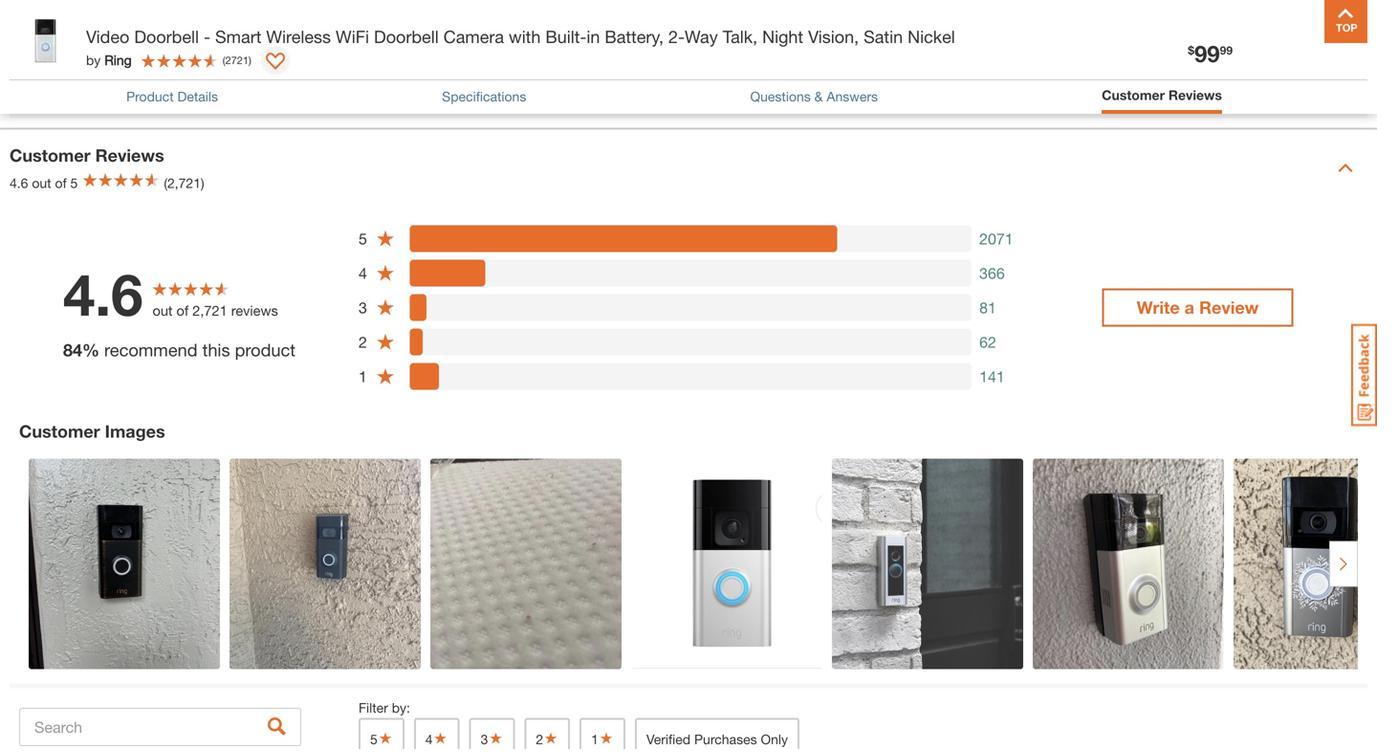 Task type: vqa. For each thing, say whether or not it's contained in the screenshot.


Task type: locate. For each thing, give the bounding box(es) containing it.
star symbol image
[[433, 731, 448, 745], [599, 731, 614, 745]]

81
[[980, 298, 997, 316]]

out
[[32, 175, 51, 191], [153, 302, 173, 319]]

4.6 for 4.6 out of 5
[[10, 175, 28, 191]]

1 horizontal spatial -
[[693, 81, 699, 96]]

2 horizontal spatial 3
[[664, 28, 674, 49]]

only
[[761, 731, 788, 747]]

specifications
[[442, 88, 526, 104]]

2
[[616, 28, 625, 49], [359, 333, 367, 351], [536, 731, 544, 747]]

star symbol image for 4
[[433, 731, 448, 745]]

2,721
[[193, 302, 227, 319]]

0 vertical spatial of
[[710, 81, 721, 96]]

star symbol image for 2
[[544, 731, 559, 745]]

star symbol image down filter by:
[[378, 731, 393, 745]]

star symbol image for 3
[[488, 731, 504, 745]]

of
[[710, 81, 721, 96], [55, 175, 67, 191], [177, 302, 189, 319]]

1 horizontal spatial 4.6
[[63, 260, 143, 328]]

0 horizontal spatial of
[[55, 175, 67, 191]]

1 star symbol image from the left
[[433, 731, 448, 745]]

star symbol image
[[378, 731, 393, 745], [488, 731, 504, 745], [544, 731, 559, 745]]

vision,
[[808, 26, 859, 47]]

smart
[[215, 26, 262, 47]]

1 vertical spatial 2
[[359, 333, 367, 351]]

product details
[[126, 88, 218, 104]]

0 vertical spatial out
[[32, 175, 51, 191]]

customer reviews down $
[[1102, 87, 1223, 103]]

2 vertical spatial of
[[177, 302, 189, 319]]

0 horizontal spatial -
[[204, 26, 210, 47]]

0 horizontal spatial 1
[[359, 367, 367, 385]]

$ 99 99
[[1188, 40, 1233, 67]]

1 vertical spatial -
[[693, 81, 699, 96]]

2 vertical spatial 3
[[481, 731, 488, 747]]

- left smart
[[204, 26, 210, 47]]

$
[[1188, 43, 1195, 57]]

1 horizontal spatial 2
[[536, 731, 544, 747]]

2 star symbol image from the left
[[488, 731, 504, 745]]

reviews
[[231, 302, 278, 319]]

0 horizontal spatial star symbol image
[[378, 731, 393, 745]]

0 vertical spatial 3
[[664, 28, 674, 49]]

showing
[[630, 81, 682, 96]]

recommend
[[104, 340, 198, 360]]

99
[[1195, 40, 1220, 67], [1220, 43, 1233, 57]]

camera
[[444, 26, 504, 47]]

star symbol image left 2 button
[[488, 731, 504, 745]]

0 horizontal spatial star symbol image
[[433, 731, 448, 745]]

verified purchases only
[[647, 731, 788, 747]]

141
[[980, 367, 1005, 385]]

4 star icon image from the top
[[376, 332, 395, 351]]

write a review
[[1137, 297, 1259, 317]]

customer reviews up 4.6 out of 5
[[10, 145, 164, 165]]

star symbol image right 2 button
[[599, 731, 614, 745]]

-
[[204, 26, 210, 47], [693, 81, 699, 96]]

2 vertical spatial 1
[[591, 731, 599, 747]]

)
[[249, 54, 251, 66]]

battery,
[[605, 26, 664, 47]]

5
[[762, 28, 772, 49], [70, 175, 78, 191], [359, 229, 367, 248], [370, 731, 378, 747]]

1 vertical spatial 3
[[359, 298, 367, 316]]

0 vertical spatial 2
[[616, 28, 625, 49]]

2 star icon image from the top
[[376, 264, 395, 282]]

0 horizontal spatial doorbell
[[134, 26, 199, 47]]

customer reviews button
[[1102, 85, 1223, 109], [1102, 85, 1223, 105]]

3 for 3 button
[[481, 731, 488, 747]]

3 link
[[645, 18, 693, 59]]

2 button
[[525, 718, 570, 749]]

1 vertical spatial reviews
[[95, 145, 164, 165]]

1 vertical spatial 4.6
[[63, 260, 143, 328]]

with
[[509, 26, 541, 47]]

navigation containing 2
[[547, 4, 831, 79]]

doorbell right video
[[134, 26, 199, 47]]

0 vertical spatial -
[[204, 26, 210, 47]]

navigation
[[547, 4, 831, 79]]

1
[[686, 81, 693, 96], [359, 367, 367, 385], [591, 731, 599, 747]]

wifi
[[336, 26, 369, 47]]

product image image
[[14, 10, 77, 72]]

star symbol image inside the 4 button
[[433, 731, 448, 745]]

star symbol image inside 5 button
[[378, 731, 393, 745]]

0 horizontal spatial customer reviews
[[10, 145, 164, 165]]

star symbol image inside 3 button
[[488, 731, 504, 745]]

4.6 for 4.6
[[63, 260, 143, 328]]

0 horizontal spatial reviews
[[95, 145, 164, 165]]

2 horizontal spatial 2
[[616, 28, 625, 49]]

3 star icon image from the top
[[376, 298, 395, 317]]

0 vertical spatial 1
[[686, 81, 693, 96]]

- right showing
[[693, 81, 699, 96]]

84
[[63, 340, 82, 360]]

star symbol image left the 1 'button'
[[544, 731, 559, 745]]

0 vertical spatial customer reviews
[[1102, 87, 1223, 103]]

2 inside button
[[536, 731, 544, 747]]

video doorbell - smart wireless wifi doorbell camera with built-in battery, 2-way talk, night vision, satin nickel
[[86, 26, 955, 47]]

2 vertical spatial customer
[[19, 421, 100, 441]]

2 for 2 button
[[536, 731, 544, 747]]

product details button
[[126, 86, 218, 107], [126, 86, 218, 107]]

reviews
[[1169, 87, 1223, 103], [95, 145, 164, 165]]

out of 2,721 reviews
[[153, 302, 278, 319]]

2 horizontal spatial star symbol image
[[544, 731, 559, 745]]

0 vertical spatial 4.6
[[10, 175, 28, 191]]

3 star symbol image from the left
[[544, 731, 559, 745]]

3 inside button
[[481, 731, 488, 747]]

62
[[980, 333, 997, 351]]

2 horizontal spatial 1
[[686, 81, 693, 96]]

4
[[713, 28, 723, 49], [699, 81, 706, 96], [359, 264, 367, 282], [426, 731, 433, 747]]

star symbol image left 3 button
[[433, 731, 448, 745]]

filter
[[359, 700, 388, 715]]

1 vertical spatial customer
[[10, 145, 91, 165]]

2 star symbol image from the left
[[599, 731, 614, 745]]

1 star symbol image from the left
[[378, 731, 393, 745]]

4 link
[[694, 18, 742, 59]]

0 vertical spatial customer
[[1102, 87, 1165, 103]]

1 horizontal spatial doorbell
[[374, 26, 439, 47]]

1 vertical spatial out
[[153, 302, 173, 319]]

2 doorbell from the left
[[374, 26, 439, 47]]

0 vertical spatial reviews
[[1169, 87, 1223, 103]]

customer
[[1102, 87, 1165, 103], [10, 145, 91, 165], [19, 421, 100, 441]]

details
[[177, 88, 218, 104]]

1 star icon image from the top
[[376, 229, 395, 248]]

wireless
[[266, 26, 331, 47]]

2 link
[[596, 18, 644, 59]]

doorbell right wifi
[[374, 26, 439, 47]]

1 horizontal spatial 1
[[591, 731, 599, 747]]

showing 1 - 4 of 381
[[630, 81, 747, 96]]

0 horizontal spatial out
[[32, 175, 51, 191]]

reviews down $ 99 99
[[1169, 87, 1223, 103]]

doorbell
[[134, 26, 199, 47], [374, 26, 439, 47]]

1 horizontal spatial star symbol image
[[599, 731, 614, 745]]

reviews up "(2,721)"
[[95, 145, 164, 165]]

5 star icon image from the top
[[376, 367, 395, 386]]

2 vertical spatial 2
[[536, 731, 544, 747]]

star icon image for 2
[[376, 332, 395, 351]]

customer reviews
[[1102, 87, 1223, 103], [10, 145, 164, 165]]

star icon image for 4
[[376, 264, 395, 282]]

questions & answers button
[[750, 86, 878, 107], [750, 86, 878, 107]]

1 horizontal spatial of
[[177, 302, 189, 319]]

&
[[815, 88, 823, 104]]

star symbol image inside the 1 'button'
[[599, 731, 614, 745]]

2 for 2 link
[[616, 28, 625, 49]]

star symbol image inside 2 button
[[544, 731, 559, 745]]

1 vertical spatial customer reviews
[[10, 145, 164, 165]]

star icon image
[[376, 229, 395, 248], [376, 264, 395, 282], [376, 298, 395, 317], [376, 332, 395, 351], [376, 367, 395, 386]]

1 horizontal spatial star symbol image
[[488, 731, 504, 745]]

4.6
[[10, 175, 28, 191], [63, 260, 143, 328]]

3
[[664, 28, 674, 49], [359, 298, 367, 316], [481, 731, 488, 747]]

0 horizontal spatial 4.6
[[10, 175, 28, 191]]

1 horizontal spatial 3
[[481, 731, 488, 747]]

nickel
[[908, 26, 955, 47]]

2071
[[980, 229, 1014, 248]]

specifications button
[[442, 86, 526, 107], [442, 86, 526, 107]]

1 button
[[580, 718, 626, 749]]

1 horizontal spatial out
[[153, 302, 173, 319]]



Task type: describe. For each thing, give the bounding box(es) containing it.
star icon image for 1
[[376, 367, 395, 386]]

this
[[202, 340, 230, 360]]

1 horizontal spatial reviews
[[1169, 87, 1223, 103]]

customer images
[[19, 421, 165, 441]]

purchases
[[695, 731, 757, 747]]

star icon image for 5
[[376, 229, 395, 248]]

filter by:
[[359, 700, 410, 715]]

answers
[[827, 88, 878, 104]]

product
[[126, 88, 174, 104]]

product
[[235, 340, 296, 360]]

display image
[[266, 53, 285, 72]]

(2,721)
[[164, 175, 204, 191]]

3 button
[[469, 718, 515, 749]]

by
[[86, 52, 101, 68]]

84 % recommend this product
[[63, 340, 296, 360]]

4 button
[[414, 718, 460, 749]]

star symbol image for 1
[[599, 731, 614, 745]]

(
[[223, 54, 225, 66]]

write a review button
[[1103, 288, 1294, 326]]

star icon image for 3
[[376, 298, 395, 317]]

3 for 3 link
[[664, 28, 674, 49]]

1 doorbell from the left
[[134, 26, 199, 47]]

366
[[980, 264, 1005, 282]]

1 vertical spatial 1
[[359, 367, 367, 385]]

2 horizontal spatial of
[[710, 81, 721, 96]]

5 button
[[359, 718, 404, 749]]

ring
[[104, 52, 132, 68]]

0 horizontal spatial 2
[[359, 333, 367, 351]]

verified
[[647, 731, 691, 747]]

%
[[82, 340, 99, 360]]

review
[[1200, 297, 1259, 317]]

video
[[86, 26, 129, 47]]

381
[[725, 81, 747, 96]]

1 vertical spatial of
[[55, 175, 67, 191]]

4.6 out of 5
[[10, 175, 78, 191]]

top button
[[1325, 0, 1368, 43]]

star symbol image for 5
[[378, 731, 393, 745]]

way
[[685, 26, 718, 47]]

verified purchases only button
[[635, 718, 800, 749]]

in
[[587, 26, 600, 47]]

by ring
[[86, 52, 132, 68]]

- for doorbell
[[204, 26, 210, 47]]

1 horizontal spatial customer reviews
[[1102, 87, 1223, 103]]

satin
[[864, 26, 903, 47]]

write
[[1137, 297, 1180, 317]]

built-
[[546, 26, 587, 47]]

2721
[[225, 54, 249, 66]]

by:
[[392, 700, 410, 715]]

5 link
[[743, 18, 791, 59]]

2-
[[669, 26, 685, 47]]

4 inside button
[[426, 731, 433, 747]]

talk,
[[723, 26, 758, 47]]

a
[[1185, 297, 1195, 317]]

5 inside button
[[370, 731, 378, 747]]

feedback link image
[[1352, 323, 1378, 427]]

99 inside $ 99 99
[[1220, 43, 1233, 57]]

Search text field
[[19, 708, 301, 746]]

images
[[105, 421, 165, 441]]

questions & answers
[[750, 88, 878, 104]]

1 inside 'button'
[[591, 731, 599, 747]]

0 horizontal spatial 3
[[359, 298, 367, 316]]

night
[[763, 26, 804, 47]]

caret image
[[1338, 160, 1354, 175]]

( 2721 )
[[223, 54, 251, 66]]

questions
[[750, 88, 811, 104]]

- for 1
[[693, 81, 699, 96]]



